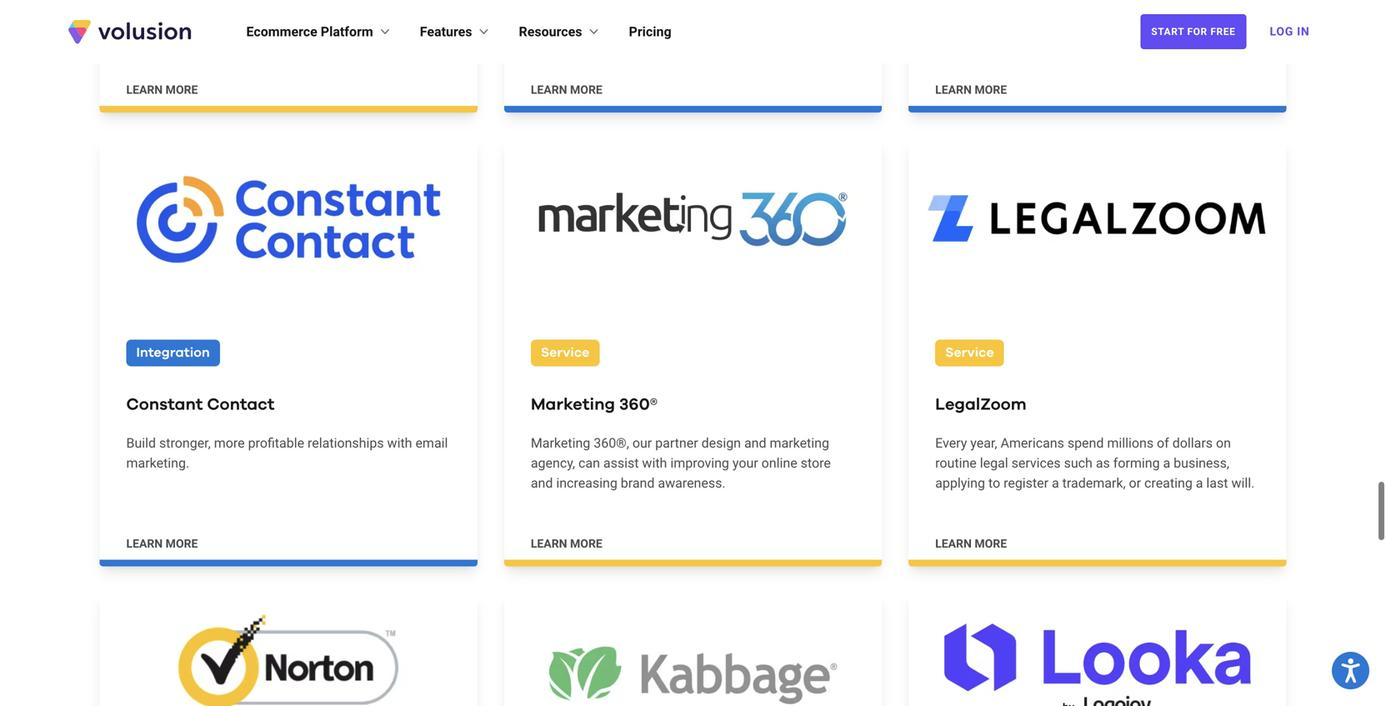 Task type: describe. For each thing, give the bounding box(es) containing it.
stronger,
[[159, 435, 211, 451]]

3 learn more link from the left
[[909, 0, 1287, 112]]

constant contact
[[126, 397, 275, 413]]

millions
[[1108, 435, 1154, 451]]

or
[[1130, 476, 1142, 491]]

kabbage image
[[504, 594, 883, 706]]

your
[[733, 456, 759, 471]]

for
[[1188, 26, 1208, 38]]

applying
[[936, 476, 986, 491]]

0 horizontal spatial a
[[1053, 476, 1060, 491]]

trademark,
[[1063, 476, 1126, 491]]

last
[[1207, 476, 1229, 491]]

marketing 360®, our partner design and marketing agency, can assist with improving your online store and increasing brand awareness.
[[531, 435, 831, 491]]

marketing for marketing 360®
[[531, 397, 616, 413]]

marketing.
[[126, 456, 189, 471]]

routine
[[936, 456, 977, 471]]

1 horizontal spatial a
[[1164, 456, 1171, 471]]

awareness.
[[658, 476, 726, 491]]

to
[[989, 476, 1001, 491]]

free
[[1211, 26, 1236, 38]]

marketing 360® image
[[504, 139, 883, 300]]

constant contact image
[[100, 139, 478, 300]]

creating
[[1145, 476, 1193, 491]]

agency,
[[531, 456, 576, 471]]

ecommerce
[[246, 24, 318, 40]]

2 learn more link from the left
[[504, 0, 883, 112]]

open accessibe: accessibility options, statement and help image
[[1342, 659, 1361, 683]]

2 horizontal spatial a
[[1197, 476, 1204, 491]]

constant
[[126, 397, 203, 413]]

profitable
[[248, 435, 304, 451]]

ecommerce platform button
[[246, 22, 393, 42]]

log in link
[[1261, 13, 1321, 50]]

store
[[801, 456, 831, 471]]

assist
[[604, 456, 639, 471]]

1 learn more link from the left
[[100, 0, 478, 112]]

dollars
[[1173, 435, 1214, 451]]

0 vertical spatial and
[[745, 435, 767, 451]]

legalzoom
[[936, 397, 1027, 413]]

forming
[[1114, 456, 1161, 471]]

log
[[1271, 25, 1294, 38]]

with inside marketing 360®, our partner design and marketing agency, can assist with improving your online store and increasing brand awareness.
[[643, 456, 668, 471]]

integration
[[136, 347, 210, 360]]

such
[[1065, 456, 1093, 471]]

increasing
[[557, 476, 618, 491]]

build
[[126, 435, 156, 451]]

our
[[633, 435, 652, 451]]

service for marketing 360®
[[541, 347, 590, 360]]

americans
[[1001, 435, 1065, 451]]

with inside build stronger, more profitable relationships with email marketing.
[[387, 435, 412, 451]]

more inside build stronger, more profitable relationships with email marketing.
[[214, 435, 245, 451]]

will.
[[1232, 476, 1255, 491]]

design
[[702, 435, 741, 451]]

features button
[[420, 22, 493, 42]]



Task type: locate. For each thing, give the bounding box(es) containing it.
1 vertical spatial and
[[531, 476, 553, 491]]

partner
[[656, 435, 699, 451]]

start
[[1152, 26, 1185, 38]]

1 horizontal spatial learn more link
[[504, 0, 883, 112]]

0 horizontal spatial learn more link
[[100, 0, 478, 112]]

legalzoom image
[[909, 139, 1287, 300]]

learn more link
[[100, 0, 478, 112], [504, 0, 883, 112], [909, 0, 1287, 112]]

1 horizontal spatial with
[[643, 456, 668, 471]]

360®,
[[594, 435, 630, 451]]

email
[[416, 435, 448, 451]]

pricing link
[[629, 22, 672, 42]]

1 vertical spatial marketing
[[531, 435, 591, 451]]

of
[[1158, 435, 1170, 451]]

online
[[762, 456, 798, 471]]

1 marketing from the top
[[531, 397, 616, 413]]

and down agency,
[[531, 476, 553, 491]]

on
[[1217, 435, 1232, 451]]

service up legalzoom
[[946, 347, 995, 360]]

loka by logojoy image
[[909, 594, 1287, 706]]

a up creating
[[1164, 456, 1171, 471]]

services
[[1012, 456, 1061, 471]]

with
[[387, 435, 412, 451], [643, 456, 668, 471]]

learn more
[[126, 83, 198, 97], [531, 83, 603, 97], [936, 83, 1008, 97], [126, 537, 198, 551], [531, 537, 603, 551], [936, 537, 1008, 551]]

build stronger, more profitable relationships with email marketing.
[[126, 435, 448, 471]]

marketing up agency,
[[531, 435, 591, 451]]

and up your
[[745, 435, 767, 451]]

resources
[[519, 24, 583, 40]]

1 horizontal spatial service
[[946, 347, 995, 360]]

improving
[[671, 456, 730, 471]]

marketing inside marketing 360®, our partner design and marketing agency, can assist with improving your online store and increasing brand awareness.
[[531, 435, 591, 451]]

with left email
[[387, 435, 412, 451]]

norton image
[[100, 594, 478, 706]]

2 service from the left
[[946, 347, 995, 360]]

every year, americans spend millions of dollars on routine legal services such as forming a business, applying to register a trademark, or creating a last will.
[[936, 435, 1255, 491]]

1 horizontal spatial and
[[745, 435, 767, 451]]

1 service from the left
[[541, 347, 590, 360]]

service up marketing 360®
[[541, 347, 590, 360]]

marketing for marketing 360®, our partner design and marketing agency, can assist with improving your online store and increasing brand awareness.
[[531, 435, 591, 451]]

0 horizontal spatial with
[[387, 435, 412, 451]]

platform
[[321, 24, 373, 40]]

resources button
[[519, 22, 603, 42]]

start for free
[[1152, 26, 1236, 38]]

marketing up 360®, on the bottom of page
[[531, 397, 616, 413]]

in
[[1298, 25, 1311, 38]]

0 horizontal spatial and
[[531, 476, 553, 491]]

with down our on the bottom
[[643, 456, 668, 471]]

learn
[[126, 83, 163, 97], [531, 83, 568, 97], [936, 83, 972, 97], [126, 537, 163, 551], [531, 537, 568, 551], [936, 537, 972, 551]]

marketing
[[770, 435, 830, 451]]

log in
[[1271, 25, 1311, 38]]

as
[[1097, 456, 1111, 471]]

service for legalzoom
[[946, 347, 995, 360]]

0 horizontal spatial service
[[541, 347, 590, 360]]

2 horizontal spatial learn more link
[[909, 0, 1287, 112]]

a down services
[[1053, 476, 1060, 491]]

year,
[[971, 435, 998, 451]]

pricing
[[629, 24, 672, 40]]

brand
[[621, 476, 655, 491]]

every
[[936, 435, 968, 451]]

marketing
[[531, 397, 616, 413], [531, 435, 591, 451]]

marketing 360®
[[531, 397, 658, 413]]

360®
[[620, 397, 658, 413]]

a left last
[[1197, 476, 1204, 491]]

learn more button
[[126, 82, 198, 98], [531, 82, 603, 98], [936, 82, 1008, 98], [126, 536, 198, 553], [531, 536, 603, 553], [936, 536, 1008, 553]]

business,
[[1174, 456, 1230, 471]]

and
[[745, 435, 767, 451], [531, 476, 553, 491]]

0 vertical spatial marketing
[[531, 397, 616, 413]]

more
[[166, 83, 198, 97], [570, 83, 603, 97], [975, 83, 1008, 97], [214, 435, 245, 451], [166, 537, 198, 551], [570, 537, 603, 551], [975, 537, 1008, 551]]

service
[[541, 347, 590, 360], [946, 347, 995, 360]]

a
[[1164, 456, 1171, 471], [1053, 476, 1060, 491], [1197, 476, 1204, 491]]

ecommerce platform
[[246, 24, 373, 40]]

relationships
[[308, 435, 384, 451]]

can
[[579, 456, 600, 471]]

legal
[[981, 456, 1009, 471]]

1 vertical spatial with
[[643, 456, 668, 471]]

2 marketing from the top
[[531, 435, 591, 451]]

contact
[[207, 397, 275, 413]]

0 vertical spatial with
[[387, 435, 412, 451]]

start for free link
[[1141, 14, 1247, 49]]

spend
[[1068, 435, 1105, 451]]

register
[[1004, 476, 1049, 491]]

features
[[420, 24, 473, 40]]



Task type: vqa. For each thing, say whether or not it's contained in the screenshot.


